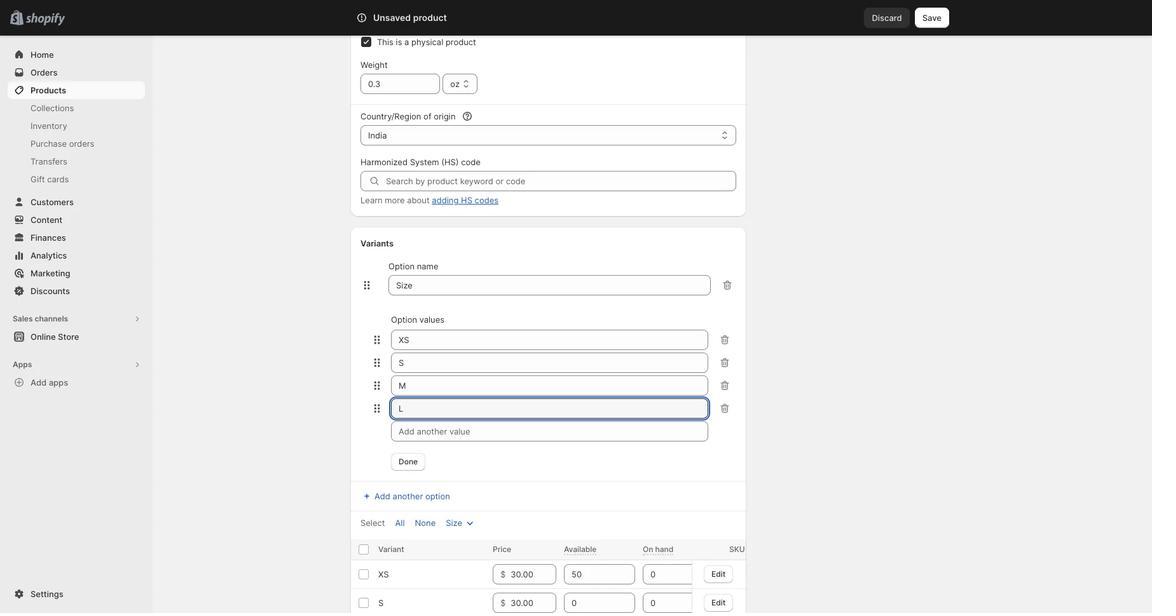 Task type: vqa. For each thing, say whether or not it's contained in the screenshot.
Discard
yes



Task type: locate. For each thing, give the bounding box(es) containing it.
search button
[[392, 8, 761, 28]]

1 edit button from the top
[[704, 566, 734, 584]]

apps
[[49, 378, 68, 388]]

option for option values
[[391, 315, 417, 325]]

hs
[[461, 195, 473, 205]]

done
[[399, 457, 418, 467]]

add left apps
[[31, 378, 47, 388]]

edit button
[[704, 566, 734, 584], [704, 594, 734, 612]]

all
[[395, 518, 405, 529]]

0 vertical spatial product
[[413, 12, 447, 23]]

edit for xs
[[712, 570, 726, 579]]

0 vertical spatial add
[[31, 378, 47, 388]]

name
[[417, 261, 439, 272]]

settings
[[31, 590, 63, 600]]

1 edit from the top
[[712, 570, 726, 579]]

on hand
[[643, 545, 674, 555]]

add for add apps
[[31, 378, 47, 388]]

$ down price at the left bottom
[[501, 570, 506, 580]]

of
[[424, 111, 432, 121]]

on
[[643, 545, 654, 555]]

0 vertical spatial edit
[[712, 570, 726, 579]]

options element containing xs
[[378, 570, 389, 580]]

store
[[58, 332, 79, 342]]

1 options element from the top
[[378, 570, 389, 580]]

0 vertical spatial option
[[389, 261, 415, 272]]

products link
[[8, 81, 145, 99]]

sales channels button
[[8, 310, 145, 328]]

1 vertical spatial $
[[501, 599, 506, 609]]

edit button for s
[[704, 594, 734, 612]]

is
[[396, 37, 402, 47]]

option for option name
[[389, 261, 415, 272]]

options element down variant
[[378, 570, 389, 580]]

discard
[[872, 13, 902, 23]]

option left name
[[389, 261, 415, 272]]

None text field
[[391, 353, 708, 373], [391, 399, 708, 419], [391, 353, 708, 373], [391, 399, 708, 419]]

options element
[[378, 570, 389, 580], [378, 599, 384, 609]]

products
[[31, 85, 66, 95]]

add another option
[[375, 492, 450, 502]]

1 vertical spatial option
[[391, 315, 417, 325]]

customers link
[[8, 193, 145, 211]]

Harmonized System (HS) code text field
[[386, 171, 736, 191]]

1 $ from the top
[[501, 570, 506, 580]]

marketing link
[[8, 265, 145, 282]]

add
[[31, 378, 47, 388], [375, 492, 391, 502]]

add another option button
[[353, 488, 458, 506]]

available
[[564, 545, 597, 555]]

code
[[461, 157, 481, 167]]

codes
[[475, 195, 499, 205]]

0 vertical spatial $
[[501, 570, 506, 580]]

search
[[413, 13, 440, 23]]

option left values
[[391, 315, 417, 325]]

None number field
[[564, 565, 616, 585], [643, 565, 695, 585], [564, 593, 616, 614], [643, 593, 695, 614], [564, 565, 616, 585], [643, 565, 695, 585], [564, 593, 616, 614], [643, 593, 695, 614]]

harmonized system (hs) code
[[361, 157, 481, 167]]

select
[[361, 518, 385, 529]]

size
[[446, 518, 462, 529]]

Weight text field
[[361, 74, 440, 94]]

$ text field
[[511, 565, 557, 585]]

options element for $ text field
[[378, 599, 384, 609]]

0 vertical spatial edit button
[[704, 566, 734, 584]]

1 vertical spatial add
[[375, 492, 391, 502]]

edit
[[712, 570, 726, 579], [712, 598, 726, 608]]

option
[[389, 261, 415, 272], [391, 315, 417, 325]]

0 vertical spatial options element
[[378, 570, 389, 580]]

shopify image
[[26, 13, 65, 26]]

options element containing s
[[378, 599, 384, 609]]

2 edit button from the top
[[704, 594, 734, 612]]

1 vertical spatial edit
[[712, 598, 726, 608]]

Color text field
[[389, 275, 711, 296]]

collections link
[[8, 99, 145, 117]]

None text field
[[391, 330, 708, 350], [391, 376, 708, 396], [391, 330, 708, 350], [391, 376, 708, 396]]

online store link
[[8, 328, 145, 346]]

size button
[[438, 515, 484, 532]]

discard button
[[865, 8, 910, 28]]

content
[[31, 215, 62, 225]]

apps
[[13, 360, 32, 370]]

$ left $ text field
[[501, 599, 506, 609]]

a
[[405, 37, 409, 47]]

options element down xs
[[378, 599, 384, 609]]

2 $ from the top
[[501, 599, 506, 609]]

purchase orders link
[[8, 135, 145, 153]]

transfers
[[31, 156, 67, 167]]

1 vertical spatial options element
[[378, 599, 384, 609]]

online store button
[[0, 328, 153, 346]]

gift
[[31, 174, 45, 184]]

$ for xs
[[501, 570, 506, 580]]

country/region of origin
[[361, 111, 456, 121]]

gift cards
[[31, 174, 69, 184]]

origin
[[434, 111, 456, 121]]

discounts link
[[8, 282, 145, 300]]

1 vertical spatial product
[[446, 37, 476, 47]]

1 vertical spatial edit button
[[704, 594, 734, 612]]

cards
[[47, 174, 69, 184]]

apps button
[[8, 356, 145, 374]]

inventory
[[31, 121, 67, 131]]

product up physical
[[413, 12, 447, 23]]

add left another
[[375, 492, 391, 502]]

1 horizontal spatial add
[[375, 492, 391, 502]]

0 horizontal spatial add
[[31, 378, 47, 388]]

2 edit from the top
[[712, 598, 726, 608]]

product
[[413, 12, 447, 23], [446, 37, 476, 47]]

content link
[[8, 211, 145, 229]]

india
[[368, 130, 387, 141]]

add for add another option
[[375, 492, 391, 502]]

2 options element from the top
[[378, 599, 384, 609]]

orders link
[[8, 64, 145, 81]]

option name
[[389, 261, 439, 272]]

discounts
[[31, 286, 70, 296]]

product right physical
[[446, 37, 476, 47]]

this
[[377, 37, 394, 47]]

country/region
[[361, 111, 421, 121]]



Task type: describe. For each thing, give the bounding box(es) containing it.
save
[[923, 13, 942, 23]]

orders
[[69, 139, 94, 149]]

add apps button
[[8, 374, 145, 392]]

analytics
[[31, 251, 67, 261]]

about
[[407, 195, 430, 205]]

adding
[[432, 195, 459, 205]]

more
[[385, 195, 405, 205]]

channels
[[35, 314, 68, 324]]

online
[[31, 332, 56, 342]]

analytics link
[[8, 247, 145, 265]]

hand
[[656, 545, 674, 555]]

add apps
[[31, 378, 68, 388]]

weight
[[361, 60, 388, 70]]

home link
[[8, 46, 145, 64]]

shipping
[[361, 17, 396, 27]]

home
[[31, 50, 54, 60]]

customers
[[31, 197, 74, 207]]

transfers link
[[8, 153, 145, 170]]

adding hs codes link
[[432, 195, 499, 205]]

learn more about adding hs codes
[[361, 195, 499, 205]]

variant
[[378, 545, 404, 555]]

options element for $ text box
[[378, 570, 389, 580]]

s
[[378, 599, 384, 609]]

none button
[[407, 515, 444, 532]]

sales
[[13, 314, 33, 324]]

edit for s
[[712, 598, 726, 608]]

finances
[[31, 233, 66, 243]]

edit button for xs
[[704, 566, 734, 584]]

option values
[[391, 315, 445, 325]]

all button
[[388, 515, 413, 532]]

values
[[420, 315, 445, 325]]

harmonized
[[361, 157, 408, 167]]

learn
[[361, 195, 383, 205]]

orders
[[31, 67, 58, 78]]

price
[[493, 545, 512, 555]]

variants
[[361, 239, 394, 249]]

finances link
[[8, 229, 145, 247]]

Add another value text field
[[391, 422, 708, 442]]

system
[[410, 157, 439, 167]]

oz
[[450, 79, 460, 89]]

this is a physical product
[[377, 37, 476, 47]]

inventory link
[[8, 117, 145, 135]]

purchase orders
[[31, 139, 94, 149]]

done button
[[391, 454, 426, 471]]

purchase
[[31, 139, 67, 149]]

(hs)
[[442, 157, 459, 167]]

option
[[425, 492, 450, 502]]

unsaved
[[373, 12, 411, 23]]

sales channels
[[13, 314, 68, 324]]

settings link
[[8, 586, 145, 604]]

marketing
[[31, 268, 70, 279]]

physical
[[412, 37, 444, 47]]

save button
[[915, 8, 950, 28]]

gift cards link
[[8, 170, 145, 188]]

sku
[[730, 545, 745, 555]]

online store
[[31, 332, 79, 342]]

$ for s
[[501, 599, 506, 609]]

unsaved product
[[373, 12, 447, 23]]

$ text field
[[511, 593, 557, 614]]

collections
[[31, 103, 74, 113]]

none
[[415, 518, 436, 529]]

xs
[[378, 570, 389, 580]]



